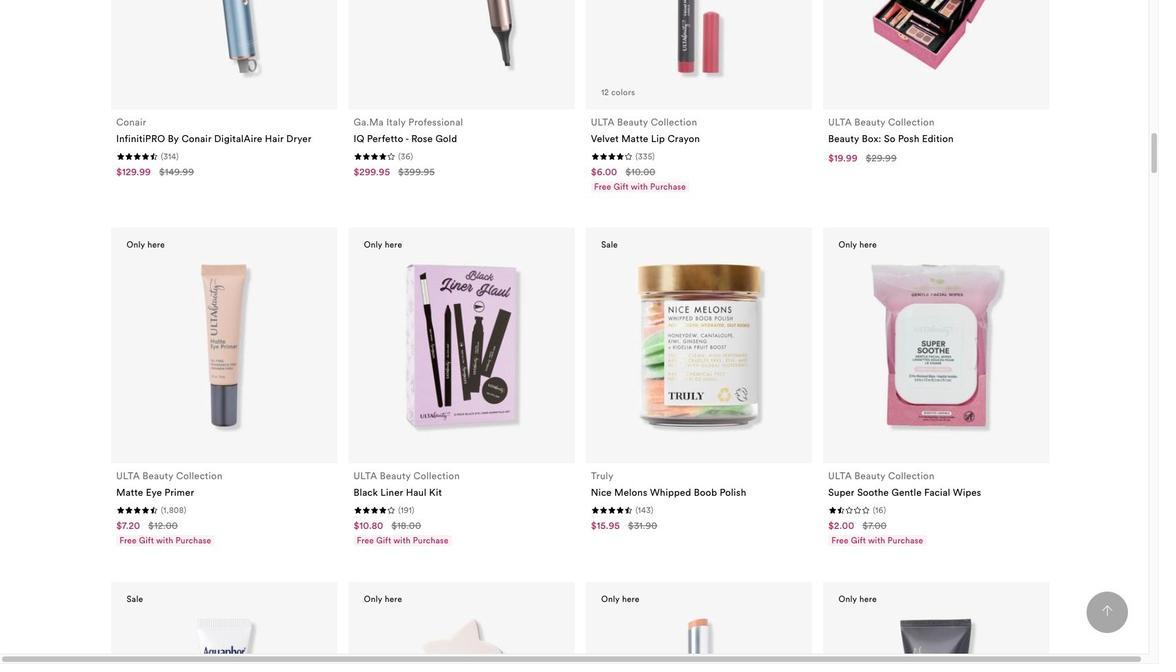 Task type: locate. For each thing, give the bounding box(es) containing it.
back to top image
[[1103, 606, 1114, 617]]

ulta beauty collection super soothe gentle facial wipes image
[[846, 256, 1027, 437]]

ulta beauty collection complexion crush foundation image
[[846, 610, 1027, 665]]

ulta beauty collection black liner haul kit image
[[371, 256, 552, 437]]

aquaphor lip repair image
[[133, 610, 315, 665]]

ulta beauty collection matte eye primer image
[[133, 256, 315, 437]]

ulta beauty collection under eye brightener image
[[608, 610, 790, 665]]



Task type: describe. For each thing, give the bounding box(es) containing it.
conair infinitipro by conair digitalaire hair dryer image
[[133, 0, 315, 82]]

ga.ma italy professional iq perfetto - rose gold image
[[371, 0, 552, 82]]

charli d'amelio born dreamer eau de toilette image
[[371, 610, 552, 665]]

ulta beauty collection beauty box: so posh edition image
[[846, 0, 1027, 82]]

truly nice melons whipped boob polish image
[[608, 256, 790, 437]]

ulta beauty collection velvet matte lip crayon image
[[608, 0, 790, 82]]



Task type: vqa. For each thing, say whether or not it's contained in the screenshot.
ULTA Beauty Collection Beauty Box: So Posh Edition image
yes



